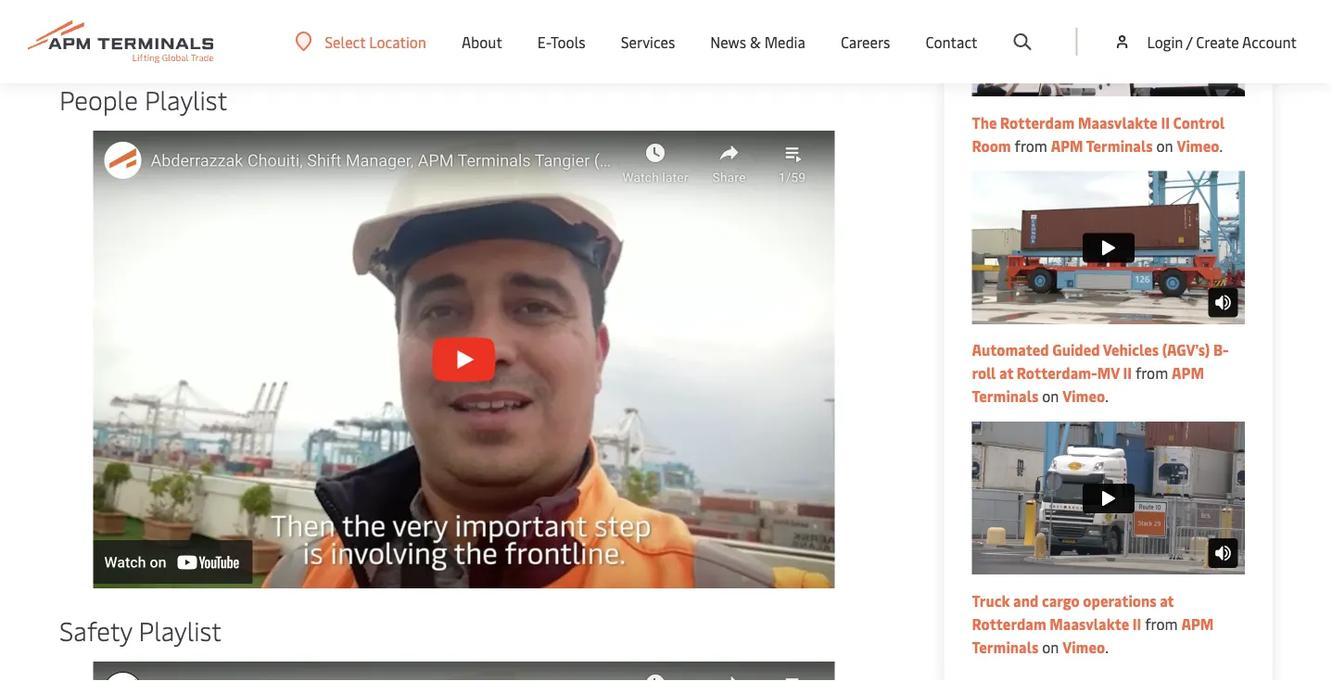 Task type: locate. For each thing, give the bounding box(es) containing it.
on down the truck and cargo operations at rotterdam maasvlakte ii
[[1042, 637, 1059, 657]]

1 vertical spatial from
[[1132, 363, 1172, 383]]

2 on vimeo . from the top
[[1039, 637, 1109, 657]]

2 vertical spatial .
[[1106, 637, 1109, 657]]

playlist
[[145, 81, 227, 116], [139, 613, 222, 648]]

0 vertical spatial rotterdam
[[1001, 112, 1075, 132]]

news & media
[[711, 32, 806, 52]]

playlist right people
[[145, 81, 227, 116]]

. down "operations"
[[1106, 637, 1109, 657]]

operations
[[1083, 591, 1157, 611]]

0 vertical spatial maasvlakte
[[1078, 112, 1158, 132]]

vimeo link
[[1177, 135, 1220, 155], [1063, 386, 1106, 406], [1063, 637, 1106, 657]]

on vimeo . for cargo
[[1039, 637, 1109, 657]]

vimeo down the truck and cargo operations at rotterdam maasvlakte ii
[[1063, 637, 1106, 657]]

0 vertical spatial .
[[1220, 135, 1223, 155]]

0 vertical spatial on vimeo .
[[1039, 386, 1109, 406]]

vimeo down control
[[1177, 135, 1220, 155]]

0 vertical spatial vimeo
[[1177, 135, 1220, 155]]

ii inside the rotterdam maasvlakte ii control room
[[1161, 112, 1170, 132]]

vimeo link for cargo
[[1063, 637, 1106, 657]]

1 vertical spatial apm
[[1172, 363, 1205, 383]]

on down the rotterdam-
[[1042, 386, 1059, 406]]

/
[[1187, 32, 1193, 51]]

create
[[1197, 32, 1239, 51]]

on
[[1157, 135, 1174, 155], [1042, 386, 1059, 406], [1042, 637, 1059, 657]]

vehicles
[[1103, 340, 1159, 360]]

select
[[325, 32, 366, 51]]

apm terminals down guided
[[972, 363, 1205, 406]]

people
[[59, 81, 138, 116]]

2 horizontal spatial ii
[[1161, 112, 1170, 132]]

from down vehicles
[[1132, 363, 1172, 383]]

on vimeo . down the truck and cargo operations at rotterdam maasvlakte ii
[[1039, 637, 1109, 657]]

and
[[1014, 591, 1039, 611]]

on down control
[[1157, 135, 1174, 155]]

guided
[[1053, 340, 1100, 360]]

2 vertical spatial terminals
[[972, 637, 1039, 657]]

playlist for safety playlist
[[139, 613, 222, 648]]

. down the mv
[[1106, 386, 1109, 406]]

apm terminals link for cargo
[[972, 614, 1214, 657]]

1 vertical spatial on vimeo .
[[1039, 637, 1109, 657]]

vimeo
[[1177, 135, 1220, 155], [1063, 386, 1106, 406], [1063, 637, 1106, 657]]

1 vertical spatial apm terminals link
[[972, 363, 1205, 406]]

apm for automated guided vehicles (agv's) b- roll at rotterdam-mv ii
[[1172, 363, 1205, 383]]

. for operations
[[1106, 637, 1109, 657]]

rotterdam up room
[[1001, 112, 1075, 132]]

vimeo down the mv
[[1063, 386, 1106, 406]]

0 vertical spatial ii
[[1161, 112, 1170, 132]]

rotterdam down 'and'
[[972, 614, 1047, 634]]

. down control
[[1220, 135, 1223, 155]]

rotterdam
[[1001, 112, 1075, 132], [972, 614, 1047, 634]]

about
[[462, 32, 502, 52]]

ii left control
[[1161, 112, 1170, 132]]

1 apm terminals from the top
[[972, 363, 1205, 406]]

0 vertical spatial apm terminals link
[[1051, 135, 1153, 155]]

select location button
[[295, 31, 427, 52]]

vimeo link for vehicles
[[1063, 386, 1106, 406]]

maasvlakte down cargo
[[1050, 614, 1130, 634]]

2 vertical spatial vimeo
[[1063, 637, 1106, 657]]

0 vertical spatial at
[[1000, 363, 1014, 383]]

from for truck and cargo operations at rotterdam maasvlakte ii
[[1142, 614, 1182, 634]]

ii right the mv
[[1123, 363, 1132, 383]]

vimeo link down control
[[1177, 135, 1220, 155]]

tools
[[551, 32, 586, 52]]

1 vertical spatial ii
[[1123, 363, 1132, 383]]

maasvlakte up the from apm terminals on vimeo .
[[1078, 112, 1158, 132]]

1 vertical spatial at
[[1160, 591, 1174, 611]]

1 vertical spatial apm terminals
[[972, 614, 1214, 657]]

0 vertical spatial playlist
[[145, 81, 227, 116]]

from down "operations"
[[1142, 614, 1182, 634]]

location
[[369, 32, 427, 51]]

2 vertical spatial apm
[[1182, 614, 1214, 634]]

ii down "operations"
[[1133, 614, 1142, 634]]

1 horizontal spatial at
[[1160, 591, 1174, 611]]

apm for truck and cargo operations at rotterdam maasvlakte ii
[[1182, 614, 1214, 634]]

1 vertical spatial vimeo
[[1063, 386, 1106, 406]]

contact button
[[926, 0, 978, 83]]

2 apm terminals from the top
[[972, 614, 1214, 657]]

2 vertical spatial ii
[[1133, 614, 1142, 634]]

0 horizontal spatial ii
[[1123, 363, 1132, 383]]

1 vertical spatial .
[[1106, 386, 1109, 406]]

from for automated guided vehicles (agv's) b- roll at rotterdam-mv ii
[[1132, 363, 1172, 383]]

1 horizontal spatial ii
[[1133, 614, 1142, 634]]

terminals
[[1087, 135, 1153, 155], [972, 386, 1039, 406], [972, 637, 1039, 657]]

careers button
[[841, 0, 891, 83]]

at right "operations"
[[1160, 591, 1174, 611]]

vimeo link down the truck and cargo operations at rotterdam maasvlakte ii
[[1063, 637, 1106, 657]]

1 on vimeo . from the top
[[1039, 386, 1109, 406]]

maasvlakte
[[1078, 112, 1158, 132], [1050, 614, 1130, 634]]

at inside "automated guided vehicles (agv's) b- roll at rotterdam-mv ii"
[[1000, 363, 1014, 383]]

2 vertical spatial on
[[1042, 637, 1059, 657]]

2 vertical spatial apm terminals link
[[972, 614, 1214, 657]]

the
[[972, 112, 997, 132]]

0 vertical spatial vimeo link
[[1177, 135, 1220, 155]]

apm terminals link
[[1051, 135, 1153, 155], [972, 363, 1205, 406], [972, 614, 1214, 657]]

at right roll
[[1000, 363, 1014, 383]]

contact
[[926, 32, 978, 52]]

playlist right safety
[[139, 613, 222, 648]]

about button
[[462, 0, 502, 83]]

on vimeo .
[[1039, 386, 1109, 406], [1039, 637, 1109, 657]]

2 vertical spatial from
[[1142, 614, 1182, 634]]

at
[[1000, 363, 1014, 383], [1160, 591, 1174, 611]]

1 vertical spatial rotterdam
[[972, 614, 1047, 634]]

apm terminals down "operations"
[[972, 614, 1214, 657]]

ii
[[1161, 112, 1170, 132], [1123, 363, 1132, 383], [1133, 614, 1142, 634]]

from
[[1015, 135, 1048, 155], [1132, 363, 1172, 383], [1142, 614, 1182, 634]]

1 vertical spatial terminals
[[972, 386, 1039, 406]]

e-tools button
[[538, 0, 586, 83]]

on vimeo . down the rotterdam-
[[1039, 386, 1109, 406]]

on vimeo . for vehicles
[[1039, 386, 1109, 406]]

2 vertical spatial vimeo link
[[1063, 637, 1106, 657]]

1 vertical spatial maasvlakte
[[1050, 614, 1130, 634]]

1 vertical spatial playlist
[[139, 613, 222, 648]]

vimeo link down the mv
[[1063, 386, 1106, 406]]

0 horizontal spatial at
[[1000, 363, 1014, 383]]

at inside the truck and cargo operations at rotterdam maasvlakte ii
[[1160, 591, 1174, 611]]

vimeo link for maasvlakte
[[1177, 135, 1220, 155]]

1 vertical spatial on
[[1042, 386, 1059, 406]]

apm
[[1051, 135, 1084, 155], [1172, 363, 1205, 383], [1182, 614, 1214, 634]]

roll
[[972, 363, 996, 383]]

. for (agv's)
[[1106, 386, 1109, 406]]

1 vertical spatial vimeo link
[[1063, 386, 1106, 406]]

.
[[1220, 135, 1223, 155], [1106, 386, 1109, 406], [1106, 637, 1109, 657]]

terminals for guided
[[972, 386, 1039, 406]]

from right room
[[1015, 135, 1048, 155]]

0 vertical spatial apm terminals
[[972, 363, 1205, 406]]

apm terminals
[[972, 363, 1205, 406], [972, 614, 1214, 657]]

e-
[[538, 32, 551, 52]]



Task type: vqa. For each thing, say whether or not it's contained in the screenshot.
Safety Playlist
yes



Task type: describe. For each thing, give the bounding box(es) containing it.
people playlist
[[59, 81, 227, 116]]

automated
[[972, 340, 1049, 360]]

terminals for and
[[972, 637, 1039, 657]]

apm terminals for vehicles
[[972, 363, 1205, 406]]

select location
[[325, 32, 427, 51]]

on for vehicles
[[1042, 386, 1059, 406]]

vimeo for operations
[[1063, 637, 1106, 657]]

0 vertical spatial on
[[1157, 135, 1174, 155]]

apm terminals link for maasvlakte
[[1051, 135, 1153, 155]]

rotterdam inside the truck and cargo operations at rotterdam maasvlakte ii
[[972, 614, 1047, 634]]

media
[[765, 32, 806, 52]]

login / create account
[[1148, 32, 1297, 51]]

rotterdam-
[[1017, 363, 1098, 383]]

the rotterdam maasvlakte ii control room
[[972, 112, 1225, 155]]

automated guided vehicles (agv's) b- roll at rotterdam-mv ii link
[[972, 340, 1229, 383]]

vimeo for (agv's)
[[1063, 386, 1106, 406]]

(agv's)
[[1163, 340, 1211, 360]]

careers
[[841, 32, 891, 52]]

mv
[[1098, 363, 1120, 383]]

apm terminals for cargo
[[972, 614, 1214, 657]]

ii inside the truck and cargo operations at rotterdam maasvlakte ii
[[1133, 614, 1142, 634]]

&
[[750, 32, 761, 52]]

cargo
[[1042, 591, 1080, 611]]

account
[[1243, 32, 1297, 51]]

truck and cargo operations at rotterdam maasvlakte ii link
[[972, 591, 1174, 634]]

safety playlist
[[59, 613, 222, 648]]

maasvlakte inside the truck and cargo operations at rotterdam maasvlakte ii
[[1050, 614, 1130, 634]]

b-
[[1214, 340, 1229, 360]]

news & media button
[[711, 0, 806, 83]]

the rotterdam maasvlakte ii control room link
[[972, 112, 1225, 155]]

0 vertical spatial apm
[[1051, 135, 1084, 155]]

truck
[[972, 591, 1010, 611]]

playlist for people playlist
[[145, 81, 227, 116]]

truck and cargo operations at rotterdam maasvlakte ii
[[972, 591, 1174, 634]]

from apm terminals on vimeo .
[[1011, 135, 1223, 155]]

automated guided vehicles (agv's) b- roll at rotterdam-mv ii
[[972, 340, 1229, 383]]

safety
[[59, 613, 132, 648]]

news
[[711, 32, 747, 52]]

room
[[972, 135, 1011, 155]]

maasvlakte inside the rotterdam maasvlakte ii control room
[[1078, 112, 1158, 132]]

0 vertical spatial terminals
[[1087, 135, 1153, 155]]

ii inside "automated guided vehicles (agv's) b- roll at rotterdam-mv ii"
[[1123, 363, 1132, 383]]

apm terminals link for vehicles
[[972, 363, 1205, 406]]

on for cargo
[[1042, 637, 1059, 657]]

services button
[[621, 0, 675, 83]]

e-tools
[[538, 32, 586, 52]]

0 vertical spatial from
[[1015, 135, 1048, 155]]

login / create account link
[[1113, 0, 1297, 83]]

services
[[621, 32, 675, 52]]

rotterdam inside the rotterdam maasvlakte ii control room
[[1001, 112, 1075, 132]]

login
[[1148, 32, 1184, 51]]

control
[[1174, 112, 1225, 132]]



